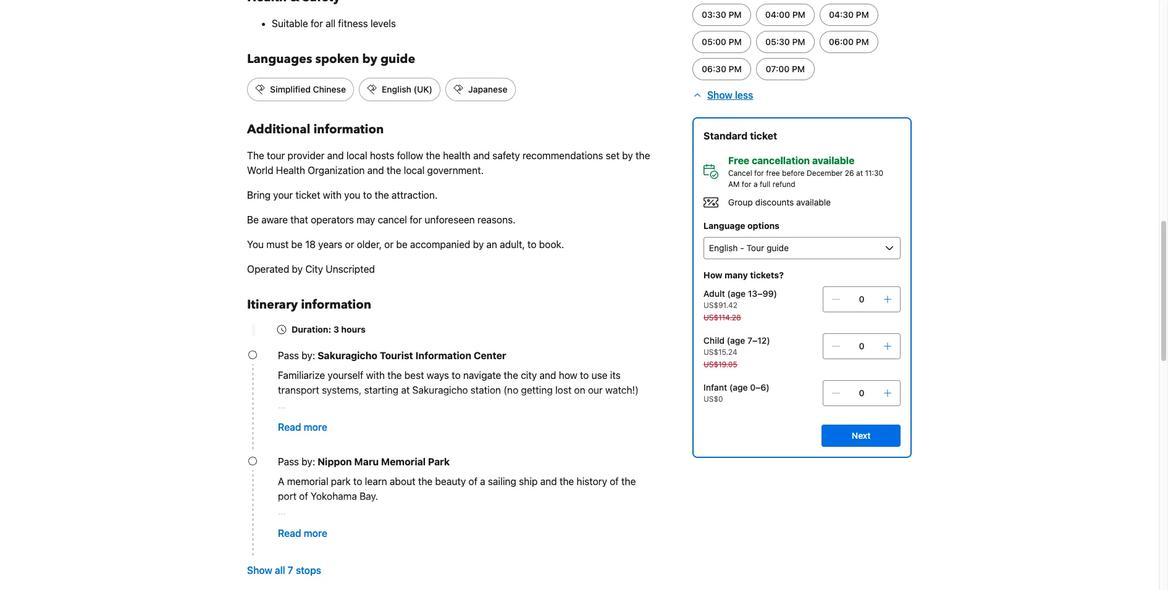 Task type: describe. For each thing, give the bounding box(es) containing it.
private inside familiarize yourself with the best ways to navigate the city and how to use its transport systems, starting at sakuragicho station (no getting lost on our watch!) important: as this is a private and personalised experience, the places you visit may differ from those listed and these will be chosen by your host based on your interests and preferences
[[389, 415, 420, 426]]

experience, inside familiarize yourself with the best ways to navigate the city and how to use its transport systems, starting at sakuragicho station (no getting lost on our watch!) important: as this is a private and personalised experience, the places you visit may differ from those listed and these will be chosen by your host based on your interests and preferences
[[501, 415, 553, 426]]

for up full on the top
[[754, 169, 764, 178]]

(age for 13–99)
[[727, 289, 746, 299]]

stops
[[296, 565, 321, 576]]

be inside familiarize yourself with the best ways to navigate the city and how to use its transport systems, starting at sakuragicho station (no getting lost on our watch!) important: as this is a private and personalised experience, the places you visit may differ from those listed and these will be chosen by your host based on your interests and preferences
[[467, 429, 478, 440]]

show less
[[707, 90, 753, 101]]

us$91.42
[[704, 301, 738, 310]]

a left sailing
[[480, 476, 485, 487]]

the
[[247, 150, 264, 161]]

pm for 06:00 pm
[[856, 36, 869, 47]]

to right ways
[[452, 370, 461, 381]]

those inside a memorial park to learn about the beauty of a sailing ship and the history of the port of yokohama bay. important: as this is a private and personalised experience, the places you visit may differ from those listed and these will be chosen by your host based on your interests and preferences
[[349, 536, 374, 547]]

1 vertical spatial ticket
[[296, 190, 320, 201]]

may inside a memorial park to learn about the beauty of a sailing ship and the history of the port of yokohama bay. important: as this is a private and personalised experience, the places you visit may differ from those listed and these will be chosen by your host based on your interests and preferences
[[278, 536, 297, 547]]

by left an
[[473, 239, 484, 250]]

duration:
[[292, 324, 331, 335]]

04:30 pm
[[829, 9, 869, 20]]

show for show less
[[707, 90, 733, 101]]

pass by: sakuragicho tourist information center
[[278, 350, 506, 361]]

on inside a memorial park to learn about the beauty of a sailing ship and the history of the port of yokohama bay. important: as this is a private and personalised experience, the places you visit may differ from those listed and these will be chosen by your host based on your interests and preferences
[[604, 536, 615, 547]]

unforeseen
[[425, 214, 475, 225]]

information for itinerary information
[[301, 297, 371, 313]]

bring
[[247, 190, 271, 201]]

and up the nippon
[[319, 444, 336, 455]]

pm for 07:00 pm
[[792, 64, 805, 74]]

this inside a memorial park to learn about the beauty of a sailing ship and the history of the port of yokohama bay. important: as this is a private and personalised experience, the places you visit may differ from those listed and these will be chosen by your host based on your interests and preferences
[[352, 521, 369, 532]]

how many tickets?
[[704, 270, 784, 280]]

read more button for familiarize yourself with the best ways to navigate the city and how to use its transport systems, starting at sakuragicho station (no getting lost on our watch!) important: as this is a private and personalised experience, the places you visit may differ from those listed and these will be chosen by your host based on your interests and preferences
[[271, 413, 335, 442]]

reasons.
[[478, 214, 516, 225]]

language options
[[704, 221, 780, 231]]

0–6)
[[750, 382, 770, 393]]

for right suitable
[[311, 18, 323, 29]]

0 for infant (age 0–6)
[[859, 388, 865, 398]]

port
[[278, 491, 297, 502]]

read more for familiarize yourself with the best ways to navigate the city and how to use its transport systems, starting at sakuragicho station (no getting lost on our watch!) important: as this is a private and personalised experience, the places you visit may differ from those listed and these will be chosen by your host based on your interests and preferences
[[278, 422, 327, 433]]

child
[[704, 335, 725, 346]]

06:30
[[702, 64, 726, 74]]

infant
[[704, 382, 727, 393]]

personalised inside familiarize yourself with the best ways to navigate the city and how to use its transport systems, starting at sakuragicho station (no getting lost on our watch!) important: as this is a private and personalised experience, the places you visit may differ from those listed and these will be chosen by your host based on your interests and preferences
[[442, 415, 499, 426]]

free cancellation available cancel for free before december 26 at 11:30 am for a full refund
[[728, 155, 884, 189]]

more for familiarize yourself with the best ways to navigate the city and how to use its transport systems, starting at sakuragicho station (no getting lost on our watch!) important: as this is a private and personalised experience, the places you visit may differ from those listed and these will be chosen by your host based on your interests and preferences
[[304, 422, 327, 433]]

and up park in the bottom of the page
[[422, 415, 439, 426]]

transport
[[278, 385, 319, 396]]

0 horizontal spatial local
[[346, 150, 367, 161]]

languages
[[247, 51, 312, 67]]

provider
[[288, 150, 325, 161]]

group
[[728, 197, 753, 208]]

yourself
[[328, 370, 364, 381]]

nippon
[[318, 457, 352, 468]]

operated
[[247, 264, 289, 275]]

by: for sakuragicho tourist information center
[[302, 350, 315, 361]]

infant (age 0–6) us$0
[[704, 382, 770, 404]]

at inside free cancellation available cancel for free before december 26 at 11:30 am for a full refund
[[856, 169, 863, 178]]

3
[[333, 324, 339, 335]]

an
[[486, 239, 497, 250]]

beauty
[[435, 476, 466, 487]]

available for discounts
[[796, 197, 831, 208]]

2 horizontal spatial of
[[610, 476, 619, 487]]

learn
[[365, 476, 387, 487]]

adult (age 13–99) us$91.42
[[704, 289, 777, 310]]

and up 'memorial'
[[403, 429, 420, 440]]

0 horizontal spatial sakuragicho
[[318, 350, 377, 361]]

06:00
[[829, 36, 854, 47]]

sakuragicho inside familiarize yourself with the best ways to navigate the city and how to use its transport systems, starting at sakuragicho station (no getting lost on our watch!) important: as this is a private and personalised experience, the places you visit may differ from those listed and these will be chosen by your host based on your interests and preferences
[[412, 385, 468, 396]]

04:30
[[829, 9, 854, 20]]

by inside familiarize yourself with the best ways to navigate the city and how to use its transport systems, starting at sakuragicho station (no getting lost on our watch!) important: as this is a private and personalised experience, the places you visit may differ from those listed and these will be chosen by your host based on your interests and preferences
[[516, 429, 527, 440]]

those inside familiarize yourself with the best ways to navigate the city and how to use its transport systems, starting at sakuragicho station (no getting lost on our watch!) important: as this is a private and personalised experience, the places you visit may differ from those listed and these will be chosen by your host based on your interests and preferences
[[349, 429, 374, 440]]

0 for adult (age 13–99)
[[859, 294, 865, 305]]

tickets?
[[750, 270, 784, 280]]

a
[[278, 476, 284, 487]]

show for show all 7 stops
[[247, 565, 272, 576]]

0 vertical spatial ticket
[[750, 130, 777, 141]]

and right ship
[[540, 476, 557, 487]]

be
[[247, 214, 259, 225]]

by left guide
[[362, 51, 377, 67]]

0 vertical spatial you
[[344, 190, 360, 201]]

more for a memorial park to learn about the beauty of a sailing ship and the history of the port of yokohama bay. important: as this is a private and personalised experience, the places you visit may differ from those listed and these will be chosen by your host based on your interests and preferences
[[304, 528, 327, 539]]

pm for 05:30 pm
[[792, 36, 805, 47]]

history
[[577, 476, 607, 487]]

to left the book.
[[528, 239, 537, 250]]

for right the am
[[742, 180, 752, 189]]

duration: 3 hours
[[292, 324, 366, 335]]

pm for 06:30 pm
[[729, 64, 742, 74]]

familiarize
[[278, 370, 325, 381]]

options
[[748, 221, 780, 231]]

by inside a memorial park to learn about the beauty of a sailing ship and the history of the port of yokohama bay. important: as this is a private and personalised experience, the places you visit may differ from those listed and these will be chosen by your host based on your interests and preferences
[[516, 536, 527, 547]]

differ inside a memorial park to learn about the beauty of a sailing ship and the history of the port of yokohama bay. important: as this is a private and personalised experience, the places you visit may differ from those listed and these will be chosen by your host based on your interests and preferences
[[299, 536, 323, 547]]

set
[[606, 150, 620, 161]]

that
[[291, 214, 308, 225]]

ways
[[427, 370, 449, 381]]

book.
[[539, 239, 564, 250]]

important: inside a memorial park to learn about the beauty of a sailing ship and the history of the port of yokohama bay. important: as this is a private and personalised experience, the places you visit may differ from those listed and these will be chosen by your host based on your interests and preferences
[[278, 521, 336, 532]]

you inside a memorial park to learn about the beauty of a sailing ship and the history of the port of yokohama bay. important: as this is a private and personalised experience, the places you visit may differ from those listed and these will be chosen by your host based on your interests and preferences
[[605, 521, 621, 532]]

pass for pass by: sakuragicho tourist information center
[[278, 350, 299, 361]]

may inside familiarize yourself with the best ways to navigate the city and how to use its transport systems, starting at sakuragicho station (no getting lost on our watch!) important: as this is a private and personalised experience, the places you visit may differ from those listed and these will be chosen by your host based on your interests and preferences
[[278, 429, 297, 440]]

by left city at the left top
[[292, 264, 303, 275]]

06:30 pm
[[702, 64, 742, 74]]

getting
[[521, 385, 553, 396]]

by: for nippon maru memorial park
[[302, 457, 315, 468]]

0 vertical spatial on
[[574, 385, 585, 396]]

show all 7 stops
[[247, 565, 321, 576]]

06:00 pm
[[829, 36, 869, 47]]

available for cancellation
[[812, 155, 855, 166]]

levels
[[371, 18, 396, 29]]

cancel
[[728, 169, 752, 178]]

park
[[428, 457, 450, 468]]

and up organization
[[327, 150, 344, 161]]

1 or from the left
[[345, 239, 354, 250]]

how
[[559, 370, 577, 381]]

these inside familiarize yourself with the best ways to navigate the city and how to use its transport systems, starting at sakuragicho station (no getting lost on our watch!) important: as this is a private and personalised experience, the places you visit may differ from those listed and these will be chosen by your host based on your interests and preferences
[[423, 429, 448, 440]]

18
[[305, 239, 316, 250]]

0 for child (age 7–12)
[[859, 341, 865, 352]]

a memorial park to learn about the beauty of a sailing ship and the history of the port of yokohama bay. important: as this is a private and personalised experience, the places you visit may differ from those listed and these will be chosen by your host based on your interests and preferences
[[278, 476, 641, 562]]

a down learn
[[381, 521, 386, 532]]

english (uk)
[[382, 84, 433, 95]]

cancel
[[378, 214, 407, 225]]

pass for pass by: nippon maru memorial park
[[278, 457, 299, 468]]

pm for 04:00 pm
[[792, 9, 806, 20]]

(uk)
[[414, 84, 433, 95]]

safety
[[493, 150, 520, 161]]

all inside show all 7 stops button
[[275, 565, 285, 576]]

based inside a memorial park to learn about the beauty of a sailing ship and the history of the port of yokohama bay. important: as this is a private and personalised experience, the places you visit may differ from those listed and these will be chosen by your host based on your interests and preferences
[[574, 536, 602, 547]]

next
[[852, 431, 871, 441]]

05:00 pm
[[702, 36, 742, 47]]

tour
[[267, 150, 285, 161]]

next button
[[822, 425, 901, 447]]

chosen inside a memorial park to learn about the beauty of a sailing ship and the history of the port of yokohama bay. important: as this is a private and personalised experience, the places you visit may differ from those listed and these will be chosen by your host based on your interests and preferences
[[481, 536, 514, 547]]

and left safety
[[473, 150, 490, 161]]

and up "stops"
[[319, 550, 336, 562]]

read more for a memorial park to learn about the beauty of a sailing ship and the history of the port of yokohama bay. important: as this is a private and personalised experience, the places you visit may differ from those listed and these will be chosen by your host based on your interests and preferences
[[278, 528, 327, 539]]

government.
[[427, 165, 484, 176]]

pm for 04:30 pm
[[856, 9, 869, 20]]

navigate
[[463, 370, 501, 381]]

a inside familiarize yourself with the best ways to navigate the city and how to use its transport systems, starting at sakuragicho station (no getting lost on our watch!) important: as this is a private and personalised experience, the places you visit may differ from those listed and these will be chosen by your host based on your interests and preferences
[[381, 415, 386, 426]]

as inside a memorial park to learn about the beauty of a sailing ship and the history of the port of yokohama bay. important: as this is a private and personalised experience, the places you visit may differ from those listed and these will be chosen by your host based on your interests and preferences
[[339, 521, 350, 532]]

read for a memorial park to learn about the beauty of a sailing ship and the history of the port of yokohama bay. important: as this is a private and personalised experience, the places you visit may differ from those listed and these will be chosen by your host based on your interests and preferences
[[278, 528, 301, 539]]

best
[[404, 370, 424, 381]]

listed inside familiarize yourself with the best ways to navigate the city and how to use its transport systems, starting at sakuragicho station (no getting lost on our watch!) important: as this is a private and personalised experience, the places you visit may differ from those listed and these will be chosen by your host based on your interests and preferences
[[377, 429, 401, 440]]

bay.
[[360, 491, 378, 502]]

you
[[247, 239, 264, 250]]

refund
[[773, 180, 796, 189]]

you inside familiarize yourself with the best ways to navigate the city and how to use its transport systems, starting at sakuragicho station (no getting lost on our watch!) important: as this is a private and personalised experience, the places you visit may differ from those listed and these will be chosen by your host based on your interests and preferences
[[605, 415, 621, 426]]

spoken
[[315, 51, 359, 67]]

differ inside familiarize yourself with the best ways to navigate the city and how to use its transport systems, starting at sakuragicho station (no getting lost on our watch!) important: as this is a private and personalised experience, the places you visit may differ from those listed and these will be chosen by your host based on your interests and preferences
[[299, 429, 323, 440]]

simplified chinese
[[270, 84, 346, 95]]

child (age 7–12) us$15.24
[[704, 335, 770, 357]]

show less button
[[692, 88, 753, 103]]

standard
[[704, 130, 748, 141]]

group discounts available
[[728, 197, 831, 208]]



Task type: locate. For each thing, give the bounding box(es) containing it.
local down follow
[[404, 165, 425, 176]]

at inside familiarize yourself with the best ways to navigate the city and how to use its transport systems, starting at sakuragicho station (no getting lost on our watch!) important: as this is a private and personalised experience, the places you visit may differ from those listed and these will be chosen by your host based on your interests and preferences
[[401, 385, 410, 396]]

0 vertical spatial with
[[323, 190, 342, 201]]

available inside free cancellation available cancel for free before december 26 at 11:30 am for a full refund
[[812, 155, 855, 166]]

2 places from the top
[[573, 521, 602, 532]]

1 vertical spatial is
[[371, 521, 379, 532]]

05:30 pm
[[766, 36, 805, 47]]

0
[[859, 294, 865, 305], [859, 341, 865, 352], [859, 388, 865, 398]]

to up be aware that operators may cancel for unforeseen reasons.
[[363, 190, 372, 201]]

will up beauty
[[450, 429, 465, 440]]

2 by: from the top
[[302, 457, 315, 468]]

read more button down transport
[[271, 413, 335, 442]]

(age up us$15.24
[[727, 335, 745, 346]]

1 vertical spatial at
[[401, 385, 410, 396]]

listed up 'memorial'
[[377, 429, 401, 440]]

0 vertical spatial as
[[339, 415, 350, 426]]

experience, down getting
[[501, 415, 553, 426]]

0 vertical spatial these
[[423, 429, 448, 440]]

1 vertical spatial on
[[604, 429, 615, 440]]

chosen inside familiarize yourself with the best ways to navigate the city and how to use its transport systems, starting at sakuragicho station (no getting lost on our watch!) important: as this is a private and personalised experience, the places you visit may differ from those listed and these will be chosen by your host based on your interests and preferences
[[481, 429, 514, 440]]

2 vertical spatial (age
[[729, 382, 748, 393]]

of right beauty
[[469, 476, 478, 487]]

pm for 03:30 pm
[[729, 9, 742, 20]]

fitness
[[338, 18, 368, 29]]

1 0 from the top
[[859, 294, 865, 305]]

pm right 05:30
[[792, 36, 805, 47]]

0 vertical spatial from
[[326, 429, 346, 440]]

be aware that operators may cancel for unforeseen reasons.
[[247, 214, 516, 225]]

preferences down bay.
[[339, 550, 392, 562]]

operated by city unscripted
[[247, 264, 375, 275]]

pass up familiarize
[[278, 350, 299, 361]]

the tour provider and local hosts follow the health and safety recommendations set by the world health organization and the local government.
[[247, 150, 650, 176]]

from up the nippon
[[326, 429, 346, 440]]

read more button for a memorial park to learn about the beauty of a sailing ship and the history of the port of yokohama bay. important: as this is a private and personalised experience, the places you visit may differ from those listed and these will be chosen by your host based on your interests and preferences
[[271, 519, 335, 549]]

us$19.05
[[704, 360, 737, 369]]

read for familiarize yourself with the best ways to navigate the city and how to use its transport systems, starting at sakuragicho station (no getting lost on our watch!) important: as this is a private and personalised experience, the places you visit may differ from those listed and these will be chosen by your host based on your interests and preferences
[[278, 422, 301, 433]]

places down history
[[573, 521, 602, 532]]

yokohama
[[311, 491, 357, 502]]

adult
[[704, 289, 725, 299]]

read down transport
[[278, 422, 301, 433]]

based down history
[[574, 536, 602, 547]]

differ up "stops"
[[299, 536, 323, 547]]

2 as from the top
[[339, 521, 350, 532]]

2 will from the top
[[450, 536, 465, 547]]

1 as from the top
[[339, 415, 350, 426]]

0 vertical spatial all
[[326, 18, 335, 29]]

1 vertical spatial listed
[[377, 536, 401, 547]]

0 vertical spatial differ
[[299, 429, 323, 440]]

itinerary
[[247, 297, 298, 313]]

you
[[344, 190, 360, 201], [605, 415, 621, 426], [605, 521, 621, 532]]

with up starting
[[366, 370, 385, 381]]

0 vertical spatial those
[[349, 429, 374, 440]]

private down starting
[[389, 415, 420, 426]]

2 visit from the top
[[623, 521, 641, 532]]

pm right the 04:00
[[792, 9, 806, 20]]

those up the pass by: nippon maru memorial park
[[349, 429, 374, 440]]

0 vertical spatial pass
[[278, 350, 299, 361]]

preferences inside familiarize yourself with the best ways to navigate the city and how to use its transport systems, starting at sakuragicho station (no getting lost on our watch!) important: as this is a private and personalised experience, the places you visit may differ from those listed and these will be chosen by your host based on your interests and preferences
[[339, 444, 392, 455]]

1 vertical spatial pass
[[278, 457, 299, 468]]

0 vertical spatial visit
[[623, 415, 641, 426]]

this down the systems,
[[352, 415, 369, 426]]

available down december
[[796, 197, 831, 208]]

1 vertical spatial local
[[404, 165, 425, 176]]

2 read from the top
[[278, 528, 301, 539]]

1 interests from the top
[[278, 444, 317, 455]]

bring your ticket with you to the attraction.
[[247, 190, 438, 201]]

experience,
[[501, 415, 553, 426], [501, 521, 553, 532]]

and up getting
[[540, 370, 556, 381]]

0 vertical spatial at
[[856, 169, 863, 178]]

1 horizontal spatial with
[[366, 370, 385, 381]]

1 vertical spatial read
[[278, 528, 301, 539]]

is
[[371, 415, 379, 426], [371, 521, 379, 532]]

0 horizontal spatial with
[[323, 190, 342, 201]]

am
[[728, 180, 740, 189]]

ship
[[519, 476, 538, 487]]

0 vertical spatial more
[[304, 422, 327, 433]]

1 vertical spatial read more
[[278, 528, 327, 539]]

1 vertical spatial based
[[574, 536, 602, 547]]

1 personalised from the top
[[442, 415, 499, 426]]

2 this from the top
[[352, 521, 369, 532]]

1 vertical spatial those
[[349, 536, 374, 547]]

2 interests from the top
[[278, 550, 317, 562]]

personalised down the station
[[442, 415, 499, 426]]

host inside a memorial park to learn about the beauty of a sailing ship and the history of the port of yokohama bay. important: as this is a private and personalised experience, the places you visit may differ from those listed and these will be chosen by your host based on your interests and preferences
[[552, 536, 572, 547]]

listed inside a memorial park to learn about the beauty of a sailing ship and the history of the port of yokohama bay. important: as this is a private and personalised experience, the places you visit may differ from those listed and these will be chosen by your host based on your interests and preferences
[[377, 536, 401, 547]]

pm right "05:00"
[[729, 36, 742, 47]]

or right older, in the left of the page
[[384, 239, 394, 250]]

26
[[845, 169, 854, 178]]

1 visit from the top
[[623, 415, 641, 426]]

0 vertical spatial available
[[812, 155, 855, 166]]

1 vertical spatial 0
[[859, 341, 865, 352]]

2 these from the top
[[423, 536, 448, 547]]

local left hosts
[[346, 150, 367, 161]]

interests up 7 at the bottom left
[[278, 550, 317, 562]]

watch!)
[[605, 385, 639, 396]]

pm right 06:00
[[856, 36, 869, 47]]

1 chosen from the top
[[481, 429, 514, 440]]

2 from from the top
[[326, 536, 346, 547]]

2 differ from the top
[[299, 536, 323, 547]]

host
[[552, 429, 572, 440], [552, 536, 572, 547]]

0 horizontal spatial all
[[275, 565, 285, 576]]

1 horizontal spatial or
[[384, 239, 394, 250]]

to right park
[[353, 476, 362, 487]]

0 vertical spatial (age
[[727, 289, 746, 299]]

city
[[305, 264, 323, 275]]

you down history
[[605, 521, 621, 532]]

places inside a memorial park to learn about the beauty of a sailing ship and the history of the port of yokohama bay. important: as this is a private and personalised experience, the places you visit may differ from those listed and these will be chosen by your host based on your interests and preferences
[[573, 521, 602, 532]]

preferences
[[339, 444, 392, 455], [339, 550, 392, 562]]

more up "stops"
[[304, 528, 327, 539]]

personalised down beauty
[[442, 521, 499, 532]]

private inside a memorial park to learn about the beauty of a sailing ship and the history of the port of yokohama bay. important: as this is a private and personalised experience, the places you visit may differ from those listed and these will be chosen by your host based on your interests and preferences
[[389, 521, 420, 532]]

1 vertical spatial visit
[[623, 521, 641, 532]]

0 vertical spatial is
[[371, 415, 379, 426]]

0 vertical spatial local
[[346, 150, 367, 161]]

1 listed from the top
[[377, 429, 401, 440]]

as down the systems,
[[339, 415, 350, 426]]

(age left 0–6) at the right bottom of the page
[[729, 382, 748, 393]]

and down hosts
[[367, 165, 384, 176]]

1 from from the top
[[326, 429, 346, 440]]

show all 7 stops button
[[247, 563, 321, 578]]

0 vertical spatial show
[[707, 90, 733, 101]]

2 listed from the top
[[377, 536, 401, 547]]

is inside familiarize yourself with the best ways to navigate the city and how to use its transport systems, starting at sakuragicho station (no getting lost on our watch!) important: as this is a private and personalised experience, the places you visit may differ from those listed and these will be chosen by your host based on your interests and preferences
[[371, 415, 379, 426]]

07:00 pm
[[766, 64, 805, 74]]

chinese
[[313, 84, 346, 95]]

a inside free cancellation available cancel for free before december 26 at 11:30 am for a full refund
[[754, 180, 758, 189]]

0 vertical spatial preferences
[[339, 444, 392, 455]]

read more down transport
[[278, 422, 327, 433]]

free
[[766, 169, 780, 178]]

(age inside child (age 7–12) us$15.24
[[727, 335, 745, 346]]

language
[[704, 221, 745, 231]]

0 vertical spatial listed
[[377, 429, 401, 440]]

those down bay.
[[349, 536, 374, 547]]

by:
[[302, 350, 315, 361], [302, 457, 315, 468]]

1 horizontal spatial local
[[404, 165, 425, 176]]

visit
[[623, 415, 641, 426], [623, 521, 641, 532]]

is down bay.
[[371, 521, 379, 532]]

1 these from the top
[[423, 429, 448, 440]]

1 vertical spatial you
[[605, 415, 621, 426]]

read
[[278, 422, 301, 433], [278, 528, 301, 539]]

free
[[728, 155, 750, 166]]

(age
[[727, 289, 746, 299], [727, 335, 745, 346], [729, 382, 748, 393]]

these inside a memorial park to learn about the beauty of a sailing ship and the history of the port of yokohama bay. important: as this is a private and personalised experience, the places you visit may differ from those listed and these will be chosen by your host based on your interests and preferences
[[423, 536, 448, 547]]

information up 3
[[301, 297, 371, 313]]

1 vertical spatial all
[[275, 565, 285, 576]]

places down the our
[[573, 415, 602, 426]]

host inside familiarize yourself with the best ways to navigate the city and how to use its transport systems, starting at sakuragicho station (no getting lost on our watch!) important: as this is a private and personalised experience, the places you visit may differ from those listed and these will be chosen by your host based on your interests and preferences
[[552, 429, 572, 440]]

(age down many
[[727, 289, 746, 299]]

0 vertical spatial this
[[352, 415, 369, 426]]

of down memorial on the bottom left of page
[[299, 491, 308, 502]]

1 host from the top
[[552, 429, 572, 440]]

all left fitness on the top
[[326, 18, 335, 29]]

cancellation
[[752, 155, 810, 166]]

sakuragicho down ways
[[412, 385, 468, 396]]

1 vertical spatial more
[[304, 528, 327, 539]]

0 vertical spatial may
[[357, 214, 375, 225]]

from
[[326, 429, 346, 440], [326, 536, 346, 547]]

03:30
[[702, 9, 726, 20]]

this inside familiarize yourself with the best ways to navigate the city and how to use its transport systems, starting at sakuragicho station (no getting lost on our watch!) important: as this is a private and personalised experience, the places you visit may differ from those listed and these will be chosen by your host based on your interests and preferences
[[352, 415, 369, 426]]

1 vertical spatial chosen
[[481, 536, 514, 547]]

2 pass from the top
[[278, 457, 299, 468]]

more
[[304, 422, 327, 433], [304, 528, 327, 539]]

2 host from the top
[[552, 536, 572, 547]]

1 vertical spatial from
[[326, 536, 346, 547]]

aware
[[261, 214, 288, 225]]

visit inside a memorial park to learn about the beauty of a sailing ship and the history of the port of yokohama bay. important: as this is a private and personalised experience, the places you visit may differ from those listed and these will be chosen by your host based on your interests and preferences
[[623, 521, 641, 532]]

0 vertical spatial 0
[[859, 294, 865, 305]]

1 vertical spatial as
[[339, 521, 350, 532]]

important: down transport
[[278, 415, 336, 426]]

0 horizontal spatial or
[[345, 239, 354, 250]]

show left 7 at the bottom left
[[247, 565, 272, 576]]

2 private from the top
[[389, 521, 420, 532]]

0 vertical spatial read
[[278, 422, 301, 433]]

2 read more from the top
[[278, 528, 327, 539]]

chosen down sailing
[[481, 536, 514, 547]]

1 vertical spatial with
[[366, 370, 385, 381]]

1 vertical spatial sakuragicho
[[412, 385, 468, 396]]

additional information
[[247, 121, 384, 138]]

0 horizontal spatial show
[[247, 565, 272, 576]]

1 important: from the top
[[278, 415, 336, 426]]

to inside a memorial park to learn about the beauty of a sailing ship and the history of the port of yokohama bay. important: as this is a private and personalised experience, the places you visit may differ from those listed and these will be chosen by your host based on your interests and preferences
[[353, 476, 362, 487]]

may up show all 7 stops button
[[278, 536, 297, 547]]

by: up familiarize
[[302, 350, 315, 361]]

listed
[[377, 429, 401, 440], [377, 536, 401, 547]]

1 horizontal spatial sakuragicho
[[412, 385, 468, 396]]

0 horizontal spatial of
[[299, 491, 308, 502]]

pm for 05:00 pm
[[729, 36, 742, 47]]

1 vertical spatial by:
[[302, 457, 315, 468]]

1 horizontal spatial show
[[707, 90, 733, 101]]

0 vertical spatial by:
[[302, 350, 315, 361]]

1 read more from the top
[[278, 422, 327, 433]]

interests inside familiarize yourself with the best ways to navigate the city and how to use its transport systems, starting at sakuragicho station (no getting lost on our watch!) important: as this is a private and personalised experience, the places you visit may differ from those listed and these will be chosen by your host based on your interests and preferences
[[278, 444, 317, 455]]

2 vertical spatial you
[[605, 521, 621, 532]]

all left 7 at the bottom left
[[275, 565, 285, 576]]

0 vertical spatial host
[[552, 429, 572, 440]]

guide
[[381, 51, 415, 67]]

at down best
[[401, 385, 410, 396]]

1 vertical spatial this
[[352, 521, 369, 532]]

starting
[[364, 385, 399, 396]]

may down transport
[[278, 429, 297, 440]]

all
[[326, 18, 335, 29], [275, 565, 285, 576]]

1 pass from the top
[[278, 350, 299, 361]]

1 vertical spatial important:
[[278, 521, 336, 532]]

2 or from the left
[[384, 239, 394, 250]]

with inside familiarize yourself with the best ways to navigate the city and how to use its transport systems, starting at sakuragicho station (no getting lost on our watch!) important: as this is a private and personalised experience, the places you visit may differ from those listed and these will be chosen by your host based on your interests and preferences
[[366, 370, 385, 381]]

1 vertical spatial personalised
[[442, 521, 499, 532]]

additional
[[247, 121, 310, 138]]

0 vertical spatial read more button
[[271, 413, 335, 442]]

1 horizontal spatial all
[[326, 18, 335, 29]]

as inside familiarize yourself with the best ways to navigate the city and how to use its transport systems, starting at sakuragicho station (no getting lost on our watch!) important: as this is a private and personalised experience, the places you visit may differ from those listed and these will be chosen by your host based on your interests and preferences
[[339, 415, 350, 426]]

pm right 07:00
[[792, 64, 805, 74]]

3 0 from the top
[[859, 388, 865, 398]]

to left use
[[580, 370, 589, 381]]

1 vertical spatial interests
[[278, 550, 317, 562]]

important: down port on the bottom left of the page
[[278, 521, 336, 532]]

personalised inside a memorial park to learn about the beauty of a sailing ship and the history of the port of yokohama bay. important: as this is a private and personalised experience, the places you visit may differ from those listed and these will be chosen by your host based on your interests and preferences
[[442, 521, 499, 532]]

1 vertical spatial read more button
[[271, 519, 335, 549]]

2 experience, from the top
[[501, 521, 553, 532]]

2 more from the top
[[304, 528, 327, 539]]

2 based from the top
[[574, 536, 602, 547]]

0 vertical spatial sakuragicho
[[318, 350, 377, 361]]

1 vertical spatial information
[[301, 297, 371, 313]]

sakuragicho
[[318, 350, 377, 361], [412, 385, 468, 396]]

1 horizontal spatial of
[[469, 476, 478, 487]]

1 is from the top
[[371, 415, 379, 426]]

for
[[311, 18, 323, 29], [754, 169, 764, 178], [742, 180, 752, 189], [410, 214, 422, 225]]

us$15.24
[[704, 348, 737, 357]]

lost
[[555, 385, 572, 396]]

2 preferences from the top
[[339, 550, 392, 562]]

0 vertical spatial places
[[573, 415, 602, 426]]

or
[[345, 239, 354, 250], [384, 239, 394, 250]]

1 vertical spatial private
[[389, 521, 420, 532]]

english
[[382, 84, 411, 95]]

by
[[362, 51, 377, 67], [622, 150, 633, 161], [473, 239, 484, 250], [292, 264, 303, 275], [516, 429, 527, 440], [516, 536, 527, 547]]

by down (no
[[516, 429, 527, 440]]

from down yokohama
[[326, 536, 346, 547]]

familiarize yourself with the best ways to navigate the city and how to use its transport systems, starting at sakuragicho station (no getting lost on our watch!) important: as this is a private and personalised experience, the places you visit may differ from those listed and these will be chosen by your host based on your interests and preferences
[[278, 370, 641, 455]]

1 more from the top
[[304, 422, 327, 433]]

be inside a memorial park to learn about the beauty of a sailing ship and the history of the port of yokohama bay. important: as this is a private and personalised experience, the places you visit may differ from those listed and these will be chosen by your host based on your interests and preferences
[[467, 536, 478, 547]]

will inside a memorial park to learn about the beauty of a sailing ship and the history of the port of yokohama bay. important: as this is a private and personalised experience, the places you visit may differ from those listed and these will be chosen by your host based on your interests and preferences
[[450, 536, 465, 547]]

places
[[573, 415, 602, 426], [573, 521, 602, 532]]

organization
[[308, 165, 365, 176]]

pm right 04:30
[[856, 9, 869, 20]]

japanese
[[468, 84, 508, 95]]

0 vertical spatial based
[[574, 429, 602, 440]]

will
[[450, 429, 465, 440], [450, 536, 465, 547]]

1 those from the top
[[349, 429, 374, 440]]

with up operators
[[323, 190, 342, 201]]

for right cancel
[[410, 214, 422, 225]]

languages spoken by guide
[[247, 51, 415, 67]]

chosen
[[481, 429, 514, 440], [481, 536, 514, 547]]

and down about
[[403, 536, 420, 547]]

0 vertical spatial information
[[313, 121, 384, 138]]

preferences inside a memorial park to learn about the beauty of a sailing ship and the history of the port of yokohama bay. important: as this is a private and personalised experience, the places you visit may differ from those listed and these will be chosen by your host based on your interests and preferences
[[339, 550, 392, 562]]

0 vertical spatial experience,
[[501, 415, 553, 426]]

differ up the nippon
[[299, 429, 323, 440]]

1 read more button from the top
[[271, 413, 335, 442]]

about
[[390, 476, 416, 487]]

(age for 7–12)
[[727, 335, 745, 346]]

from inside familiarize yourself with the best ways to navigate the city and how to use its transport systems, starting at sakuragicho station (no getting lost on our watch!) important: as this is a private and personalised experience, the places you visit may differ from those listed and these will be chosen by your host based on your interests and preferences
[[326, 429, 346, 440]]

1 horizontal spatial at
[[856, 169, 863, 178]]

1 private from the top
[[389, 415, 420, 426]]

preferences up the maru
[[339, 444, 392, 455]]

ticket up cancellation
[[750, 130, 777, 141]]

0 vertical spatial will
[[450, 429, 465, 440]]

1 experience, from the top
[[501, 415, 553, 426]]

sailing
[[488, 476, 516, 487]]

(age inside infant (age 0–6) us$0
[[729, 382, 748, 393]]

1 preferences from the top
[[339, 444, 392, 455]]

health
[[276, 165, 305, 176]]

listed down bay.
[[377, 536, 401, 547]]

based down the our
[[574, 429, 602, 440]]

(age for 0–6)
[[729, 382, 748, 393]]

by right set
[[622, 150, 633, 161]]

1 vertical spatial experience,
[[501, 521, 553, 532]]

1 vertical spatial preferences
[[339, 550, 392, 562]]

important: inside familiarize yourself with the best ways to navigate the city and how to use its transport systems, starting at sakuragicho station (no getting lost on our watch!) important: as this is a private and personalised experience, the places you visit may differ from those listed and these will be chosen by your host based on your interests and preferences
[[278, 415, 336, 426]]

(age inside adult (age 13–99) us$91.42
[[727, 289, 746, 299]]

2 read more button from the top
[[271, 519, 335, 549]]

follow
[[397, 150, 423, 161]]

you down organization
[[344, 190, 360, 201]]

how
[[704, 270, 723, 280]]

important:
[[278, 415, 336, 426], [278, 521, 336, 532]]

1 will from the top
[[450, 429, 465, 440]]

or right years
[[345, 239, 354, 250]]

this down bay.
[[352, 521, 369, 532]]

1 vertical spatial show
[[247, 565, 272, 576]]

1 by: from the top
[[302, 350, 315, 361]]

1 this from the top
[[352, 415, 369, 426]]

0 vertical spatial interests
[[278, 444, 317, 455]]

1 vertical spatial differ
[[299, 536, 323, 547]]

is inside a memorial park to learn about the beauty of a sailing ship and the history of the port of yokohama bay. important: as this is a private and personalised experience, the places you visit may differ from those listed and these will be chosen by your host based on your interests and preferences
[[371, 521, 379, 532]]

pass up a
[[278, 457, 299, 468]]

0 vertical spatial private
[[389, 415, 420, 426]]

read up 7 at the bottom left
[[278, 528, 301, 539]]

interests inside a memorial park to learn about the beauty of a sailing ship and the history of the port of yokohama bay. important: as this is a private and personalised experience, the places you visit may differ from those listed and these will be chosen by your host based on your interests and preferences
[[278, 550, 317, 562]]

pm right 06:30
[[729, 64, 742, 74]]

based inside familiarize yourself with the best ways to navigate the city and how to use its transport systems, starting at sakuragicho station (no getting lost on our watch!) important: as this is a private and personalised experience, the places you visit may differ from those listed and these will be chosen by your host based on your interests and preferences
[[574, 429, 602, 440]]

differ
[[299, 429, 323, 440], [299, 536, 323, 547]]

older,
[[357, 239, 382, 250]]

0 horizontal spatial at
[[401, 385, 410, 396]]

2 vertical spatial 0
[[859, 388, 865, 398]]

1 vertical spatial available
[[796, 197, 831, 208]]

2 vertical spatial on
[[604, 536, 615, 547]]

by inside the tour provider and local hosts follow the health and safety recommendations set by the world health organization and the local government.
[[622, 150, 633, 161]]

2 those from the top
[[349, 536, 374, 547]]

1 places from the top
[[573, 415, 602, 426]]

more up the nippon
[[304, 422, 327, 433]]

information for additional information
[[313, 121, 384, 138]]

a left full on the top
[[754, 180, 758, 189]]

visit inside familiarize yourself with the best ways to navigate the city and how to use its transport systems, starting at sakuragicho station (no getting lost on our watch!) important: as this is a private and personalised experience, the places you visit may differ from those listed and these will be chosen by your host based on your interests and preferences
[[623, 415, 641, 426]]

1 vertical spatial places
[[573, 521, 602, 532]]

accompanied
[[410, 239, 470, 250]]

must
[[266, 239, 289, 250]]

will down beauty
[[450, 536, 465, 547]]

interests up memorial on the bottom left of page
[[278, 444, 317, 455]]

suitable
[[272, 18, 308, 29]]

before
[[782, 169, 805, 178]]

2 0 from the top
[[859, 341, 865, 352]]

2 is from the top
[[371, 521, 379, 532]]

adult,
[[500, 239, 525, 250]]

0 vertical spatial personalised
[[442, 415, 499, 426]]

read more up "stops"
[[278, 528, 327, 539]]

at right 26
[[856, 169, 863, 178]]

as down yokohama
[[339, 521, 350, 532]]

and down beauty
[[422, 521, 439, 532]]

1 differ from the top
[[299, 429, 323, 440]]

2 personalised from the top
[[442, 521, 499, 532]]

by down ship
[[516, 536, 527, 547]]

1 vertical spatial host
[[552, 536, 572, 547]]

read more button up "stops"
[[271, 519, 335, 549]]

chosen down the station
[[481, 429, 514, 440]]

2 vertical spatial may
[[278, 536, 297, 547]]

0 horizontal spatial ticket
[[296, 190, 320, 201]]

2 important: from the top
[[278, 521, 336, 532]]

1 horizontal spatial ticket
[[750, 130, 777, 141]]

these down beauty
[[423, 536, 448, 547]]

1 read from the top
[[278, 422, 301, 433]]

0 vertical spatial chosen
[[481, 429, 514, 440]]

memorial
[[381, 457, 426, 468]]

from inside a memorial park to learn about the beauty of a sailing ship and the history of the port of yokohama bay. important: as this is a private and personalised experience, the places you visit may differ from those listed and these will be chosen by your host based on your interests and preferences
[[326, 536, 346, 547]]

is down starting
[[371, 415, 379, 426]]

1 based from the top
[[574, 429, 602, 440]]

1 vertical spatial (age
[[727, 335, 745, 346]]

experience, inside a memorial park to learn about the beauty of a sailing ship and the history of the port of yokohama bay. important: as this is a private and personalised experience, the places you visit may differ from those listed and these will be chosen by your host based on your interests and preferences
[[501, 521, 553, 532]]

us$0
[[704, 395, 723, 404]]

2 chosen from the top
[[481, 536, 514, 547]]

1 vertical spatial these
[[423, 536, 448, 547]]

interests
[[278, 444, 317, 455], [278, 550, 317, 562]]

systems,
[[322, 385, 362, 396]]

experience, down ship
[[501, 521, 553, 532]]

places inside familiarize yourself with the best ways to navigate the city and how to use its transport systems, starting at sakuragicho station (no getting lost on our watch!) important: as this is a private and personalised experience, the places you visit may differ from those listed and these will be chosen by your host based on your interests and preferences
[[573, 415, 602, 426]]

a down starting
[[381, 415, 386, 426]]

these up park in the bottom of the page
[[423, 429, 448, 440]]

will inside familiarize yourself with the best ways to navigate the city and how to use its transport systems, starting at sakuragicho station (no getting lost on our watch!) important: as this is a private and personalised experience, the places you visit may differ from those listed and these will be chosen by your host based on your interests and preferences
[[450, 429, 465, 440]]

center
[[474, 350, 506, 361]]

available up december
[[812, 155, 855, 166]]



Task type: vqa. For each thing, say whether or not it's contained in the screenshot.
cards, to the top
no



